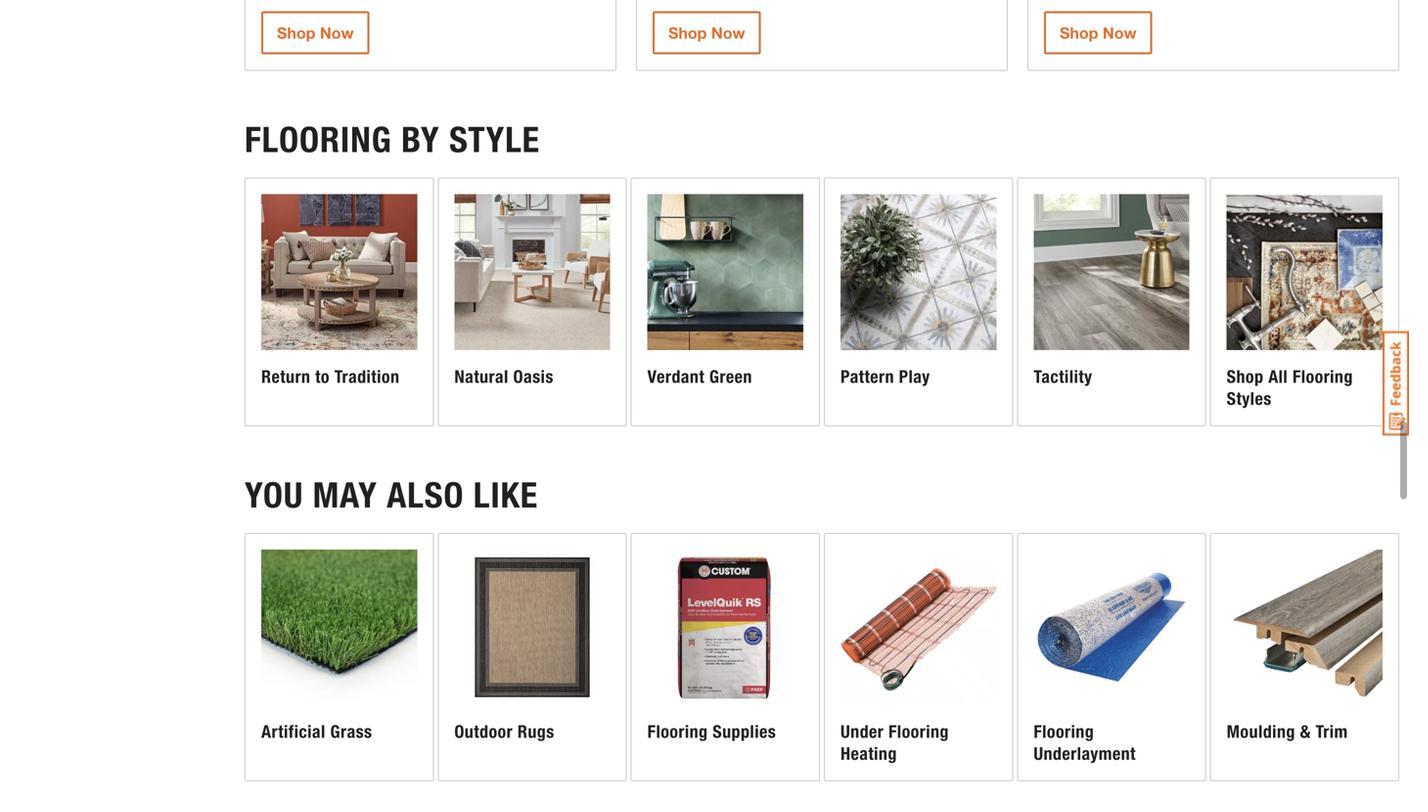 Task type: locate. For each thing, give the bounding box(es) containing it.
shop inside shop all flooring styles
[[1227, 366, 1264, 387]]

flooring underlayment
[[1034, 722, 1136, 765]]

verdant
[[648, 366, 705, 387]]

1 horizontal spatial shop now link
[[653, 11, 761, 54]]

artificial
[[261, 722, 326, 743]]

0 horizontal spatial shop now
[[277, 24, 354, 42]]

3 shop now from the left
[[1060, 24, 1137, 42]]

flooring inside flooring underlayment
[[1034, 722, 1094, 743]]

natural oasis
[[454, 366, 554, 387]]

2 horizontal spatial now
[[1103, 24, 1137, 42]]

flooring inside shop all flooring styles
[[1293, 366, 1353, 387]]

shop now link
[[261, 11, 369, 54], [653, 11, 761, 54], [1044, 11, 1152, 54]]

image for shop all flooring styles image
[[1227, 194, 1383, 350]]

play
[[899, 366, 930, 387]]

supplies
[[713, 722, 776, 743]]

pattern
[[841, 366, 894, 387]]

image for flooring supplies image
[[648, 550, 803, 706]]

flooring for flooring by style
[[245, 118, 392, 161]]

verdant green
[[648, 366, 752, 387]]

0 horizontal spatial shop now link
[[261, 11, 369, 54]]

now
[[320, 24, 354, 42], [711, 24, 745, 42], [1103, 24, 1137, 42]]

like
[[473, 474, 538, 517]]

underlayment
[[1034, 744, 1136, 765]]

you
[[245, 474, 303, 517]]

heating
[[841, 744, 897, 765]]

2 horizontal spatial shop now
[[1060, 24, 1137, 42]]

3 now from the left
[[1103, 24, 1137, 42]]

flooring
[[245, 118, 392, 161], [1293, 366, 1353, 387], [648, 722, 708, 743], [1034, 722, 1094, 743], [889, 722, 949, 743]]

2 shop now link from the left
[[653, 11, 761, 54]]

tactility
[[1034, 366, 1093, 387]]

1 horizontal spatial shop now
[[668, 24, 745, 42]]

rugs
[[518, 722, 555, 743]]

flooring underlayment link
[[1018, 534, 1205, 781]]

1 shop now link from the left
[[261, 11, 369, 54]]

natural oasis link
[[439, 179, 626, 426]]

styles
[[1227, 388, 1272, 409]]

0 horizontal spatial now
[[320, 24, 354, 42]]

flooring by style
[[245, 118, 540, 161]]

2 horizontal spatial shop now link
[[1044, 11, 1152, 54]]

image for flooring underlayment image
[[1034, 550, 1190, 706]]

&
[[1300, 722, 1311, 743]]

shop now
[[277, 24, 354, 42], [668, 24, 745, 42], [1060, 24, 1137, 42]]

by
[[401, 118, 440, 161]]

trim
[[1316, 722, 1348, 743]]

also
[[387, 474, 464, 517]]

moulding
[[1227, 722, 1296, 743]]

3 shop now link from the left
[[1044, 11, 1152, 54]]

shop
[[277, 24, 316, 42], [668, 24, 707, 42], [1060, 24, 1098, 42], [1227, 366, 1264, 387]]

1 horizontal spatial now
[[711, 24, 745, 42]]

image for outdoor rugs image
[[454, 550, 610, 706]]

image for natural oasis image
[[454, 194, 610, 350]]

moulding & trim
[[1227, 722, 1348, 743]]

flooring supplies
[[648, 722, 776, 743]]

style
[[449, 118, 540, 161]]

tactility link
[[1018, 179, 1205, 426]]

outdoor rugs link
[[439, 534, 626, 781]]

under flooring heating link
[[825, 534, 1012, 781]]

green
[[709, 366, 752, 387]]



Task type: describe. For each thing, give the bounding box(es) containing it.
feedback link image
[[1383, 331, 1409, 436]]

grass
[[330, 722, 372, 743]]

return
[[261, 366, 311, 387]]

flooring for flooring supplies
[[648, 722, 708, 743]]

flooring inside under flooring heating
[[889, 722, 949, 743]]

image for artificial grass image
[[261, 550, 417, 706]]

moulding & trim link
[[1211, 534, 1398, 781]]

return to tradition link
[[246, 179, 433, 426]]

shop all flooring styles link
[[1211, 179, 1398, 426]]

shop all flooring styles
[[1227, 366, 1353, 409]]

2 now from the left
[[711, 24, 745, 42]]

tradition
[[334, 366, 400, 387]]

outdoor
[[454, 722, 513, 743]]

1 now from the left
[[320, 24, 354, 42]]

image for verdant green image
[[648, 194, 803, 350]]

outdoor rugs
[[454, 722, 555, 743]]

artificial grass link
[[246, 534, 433, 781]]

image for pattern play image
[[841, 194, 997, 350]]

image for moulding & trim image
[[1227, 550, 1383, 706]]

2 shop now from the left
[[668, 24, 745, 42]]

image for return to tradition image
[[261, 194, 417, 350]]

may
[[313, 474, 377, 517]]

to
[[315, 366, 330, 387]]

under
[[841, 722, 884, 743]]

verdant green link
[[632, 179, 819, 426]]

image for under flooring heating image
[[841, 550, 997, 706]]

pattern play link
[[825, 179, 1012, 426]]

you may also like
[[245, 474, 538, 517]]

flooring supplies link
[[632, 534, 819, 781]]

all
[[1269, 366, 1288, 387]]

1 shop now from the left
[[277, 24, 354, 42]]

flooring for flooring underlayment
[[1034, 722, 1094, 743]]

artificial grass
[[261, 722, 372, 743]]

return to tradition
[[261, 366, 400, 387]]

natural
[[454, 366, 509, 387]]

under flooring heating
[[841, 722, 949, 765]]

oasis
[[513, 366, 554, 387]]

image for tactility image
[[1034, 194, 1190, 350]]

pattern play
[[841, 366, 930, 387]]



Task type: vqa. For each thing, say whether or not it's contained in the screenshot.
3153
no



